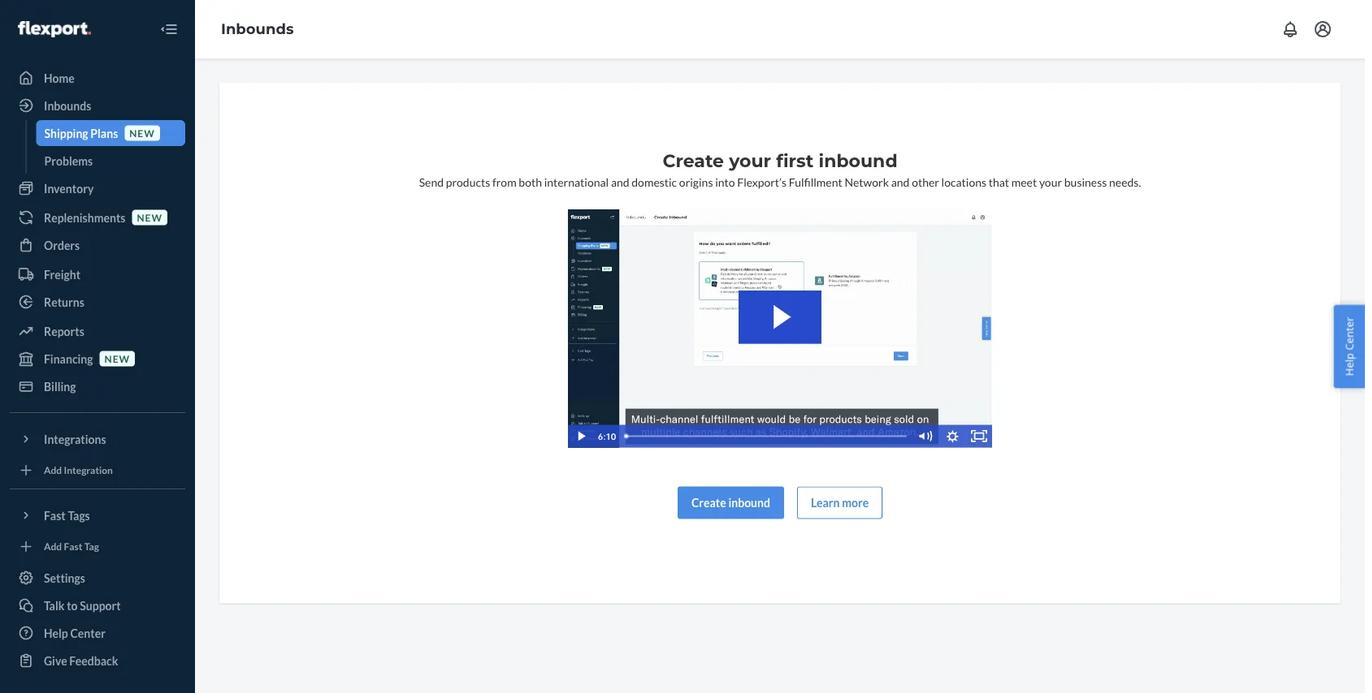 Task type: vqa. For each thing, say whether or not it's contained in the screenshot.
Account Information tab on the left of page
no



Task type: describe. For each thing, give the bounding box(es) containing it.
1 horizontal spatial inbounds
[[221, 20, 294, 38]]

0 horizontal spatial inbounds
[[44, 99, 91, 113]]

1 and from the left
[[611, 175, 629, 189]]

products
[[446, 175, 490, 189]]

other
[[912, 175, 939, 189]]

flexport's
[[737, 175, 787, 189]]

video element
[[568, 210, 992, 448]]

settings link
[[10, 566, 185, 592]]

freight link
[[10, 262, 185, 288]]

freight
[[44, 268, 80, 282]]

new for replenishments
[[137, 212, 162, 223]]

integrations
[[44, 433, 106, 446]]

talk
[[44, 599, 65, 613]]

learn more button
[[797, 487, 883, 520]]

from
[[492, 175, 516, 189]]

add for add fast tag
[[44, 541, 62, 553]]

more
[[842, 497, 869, 510]]

0 horizontal spatial help
[[44, 627, 68, 641]]

0 horizontal spatial help center
[[44, 627, 106, 641]]

add for add integration
[[44, 465, 62, 476]]

problems link
[[36, 148, 185, 174]]

settings
[[44, 572, 85, 585]]

home link
[[10, 65, 185, 91]]

shipping plans
[[44, 126, 118, 140]]

add integration link
[[10, 459, 185, 483]]

learn more
[[811, 497, 869, 510]]

help center link
[[10, 621, 185, 647]]

support
[[80, 599, 121, 613]]

domestic
[[632, 175, 677, 189]]

orders link
[[10, 232, 185, 258]]

home
[[44, 71, 75, 85]]

replenishments
[[44, 211, 125, 225]]

2 and from the left
[[891, 175, 910, 189]]

center inside help center link
[[70, 627, 106, 641]]

locations
[[941, 175, 986, 189]]

create your first inbound send products from both international and domestic origins into flexport's fulfillment network and other locations that meet your business needs.
[[419, 150, 1141, 189]]

talk to support button
[[10, 593, 185, 619]]

add fast tag link
[[10, 535, 185, 559]]

into
[[715, 175, 735, 189]]

new for shipping plans
[[129, 127, 155, 139]]

fulfillment
[[789, 175, 842, 189]]

1 horizontal spatial your
[[1039, 175, 1062, 189]]

learn
[[811, 497, 840, 510]]

international
[[544, 175, 609, 189]]

first
[[776, 150, 814, 172]]

center inside the help center button
[[1342, 317, 1356, 351]]

problems
[[44, 154, 93, 168]]

new for financing
[[104, 353, 130, 365]]



Task type: locate. For each thing, give the bounding box(es) containing it.
2 vertical spatial new
[[104, 353, 130, 365]]

0 horizontal spatial your
[[729, 150, 771, 172]]

tags
[[68, 509, 90, 523]]

1 vertical spatial help
[[44, 627, 68, 641]]

0 vertical spatial help
[[1342, 353, 1356, 376]]

and left domestic
[[611, 175, 629, 189]]

and
[[611, 175, 629, 189], [891, 175, 910, 189]]

integrations button
[[10, 427, 185, 453]]

0 horizontal spatial center
[[70, 627, 106, 641]]

0 vertical spatial fast
[[44, 509, 66, 523]]

help center inside button
[[1342, 317, 1356, 376]]

0 vertical spatial create
[[663, 150, 724, 172]]

help inside button
[[1342, 353, 1356, 376]]

1 vertical spatial center
[[70, 627, 106, 641]]

create inbound button
[[678, 487, 784, 520]]

2 add from the top
[[44, 541, 62, 553]]

your up flexport's on the right top of the page
[[729, 150, 771, 172]]

fast inside fast tags dropdown button
[[44, 509, 66, 523]]

inbounds
[[221, 20, 294, 38], [44, 99, 91, 113]]

fast tags button
[[10, 503, 185, 529]]

reports
[[44, 325, 84, 338]]

0 horizontal spatial inbounds link
[[10, 93, 185, 119]]

billing
[[44, 380, 76, 394]]

inbound left the learn
[[728, 497, 770, 510]]

new
[[129, 127, 155, 139], [137, 212, 162, 223], [104, 353, 130, 365]]

meet
[[1011, 175, 1037, 189]]

inbound inside button
[[728, 497, 770, 510]]

that
[[989, 175, 1009, 189]]

inventory
[[44, 182, 94, 195]]

add
[[44, 465, 62, 476], [44, 541, 62, 553]]

origins
[[679, 175, 713, 189]]

1 horizontal spatial and
[[891, 175, 910, 189]]

help center button
[[1334, 305, 1365, 389]]

0 vertical spatial inbounds
[[221, 20, 294, 38]]

create for inbound
[[691, 497, 726, 510]]

help center
[[1342, 317, 1356, 376], [44, 627, 106, 641]]

both
[[519, 175, 542, 189]]

0 vertical spatial inbounds link
[[221, 20, 294, 38]]

new right plans on the top left of page
[[129, 127, 155, 139]]

inbounds link
[[221, 20, 294, 38], [10, 93, 185, 119]]

fast left tag
[[64, 541, 82, 553]]

give feedback button
[[10, 648, 185, 674]]

fast left tags
[[44, 509, 66, 523]]

inventory link
[[10, 176, 185, 202]]

financing
[[44, 352, 93, 366]]

your
[[729, 150, 771, 172], [1039, 175, 1062, 189]]

0 vertical spatial add
[[44, 465, 62, 476]]

plans
[[90, 126, 118, 140]]

create inside button
[[691, 497, 726, 510]]

1 horizontal spatial help
[[1342, 353, 1356, 376]]

0 vertical spatial new
[[129, 127, 155, 139]]

1 vertical spatial inbounds link
[[10, 93, 185, 119]]

0 horizontal spatial inbound
[[728, 497, 770, 510]]

flexport logo image
[[18, 21, 91, 37]]

0 vertical spatial inbound
[[819, 150, 898, 172]]

your right meet
[[1039, 175, 1062, 189]]

inbound inside 'create your first inbound send products from both international and domestic origins into flexport's fulfillment network and other locations that meet your business needs.'
[[819, 150, 898, 172]]

talk to support
[[44, 599, 121, 613]]

center
[[1342, 317, 1356, 351], [70, 627, 106, 641]]

0 vertical spatial help center
[[1342, 317, 1356, 376]]

1 vertical spatial inbounds
[[44, 99, 91, 113]]

new down reports link
[[104, 353, 130, 365]]

inbound
[[819, 150, 898, 172], [728, 497, 770, 510]]

network
[[845, 175, 889, 189]]

create inside 'create your first inbound send products from both international and domestic origins into flexport's fulfillment network and other locations that meet your business needs.'
[[663, 150, 724, 172]]

fast
[[44, 509, 66, 523], [64, 541, 82, 553]]

open account menu image
[[1313, 20, 1333, 39]]

0 vertical spatial center
[[1342, 317, 1356, 351]]

returns
[[44, 295, 84, 309]]

add left integration
[[44, 465, 62, 476]]

create for your
[[663, 150, 724, 172]]

create
[[663, 150, 724, 172], [691, 497, 726, 510]]

and left other
[[891, 175, 910, 189]]

1 horizontal spatial inbounds link
[[221, 20, 294, 38]]

fast inside add fast tag link
[[64, 541, 82, 553]]

fast tags
[[44, 509, 90, 523]]

1 horizontal spatial inbound
[[819, 150, 898, 172]]

0 vertical spatial your
[[729, 150, 771, 172]]

reports link
[[10, 319, 185, 345]]

create inbound
[[691, 497, 770, 510]]

send
[[419, 175, 444, 189]]

give feedback
[[44, 654, 118, 668]]

1 horizontal spatial center
[[1342, 317, 1356, 351]]

1 vertical spatial new
[[137, 212, 162, 223]]

close navigation image
[[159, 20, 179, 39]]

orders
[[44, 238, 80, 252]]

integration
[[64, 465, 113, 476]]

0 horizontal spatial and
[[611, 175, 629, 189]]

tag
[[84, 541, 99, 553]]

1 add from the top
[[44, 465, 62, 476]]

open notifications image
[[1281, 20, 1300, 39]]

1 horizontal spatial help center
[[1342, 317, 1356, 376]]

billing link
[[10, 374, 185, 400]]

new up orders "link"
[[137, 212, 162, 223]]

give
[[44, 654, 67, 668]]

needs.
[[1109, 175, 1141, 189]]

1 vertical spatial add
[[44, 541, 62, 553]]

add up the 'settings'
[[44, 541, 62, 553]]

shipping
[[44, 126, 88, 140]]

1 vertical spatial inbound
[[728, 497, 770, 510]]

feedback
[[69, 654, 118, 668]]

add integration
[[44, 465, 113, 476]]

to
[[67, 599, 78, 613]]

1 vertical spatial fast
[[64, 541, 82, 553]]

inbound up network
[[819, 150, 898, 172]]

1 vertical spatial your
[[1039, 175, 1062, 189]]

add fast tag
[[44, 541, 99, 553]]

1 vertical spatial create
[[691, 497, 726, 510]]

business
[[1064, 175, 1107, 189]]

video thumbnail image
[[568, 210, 992, 448], [568, 210, 992, 448]]

help
[[1342, 353, 1356, 376], [44, 627, 68, 641]]

1 vertical spatial help center
[[44, 627, 106, 641]]

returns link
[[10, 289, 185, 315]]



